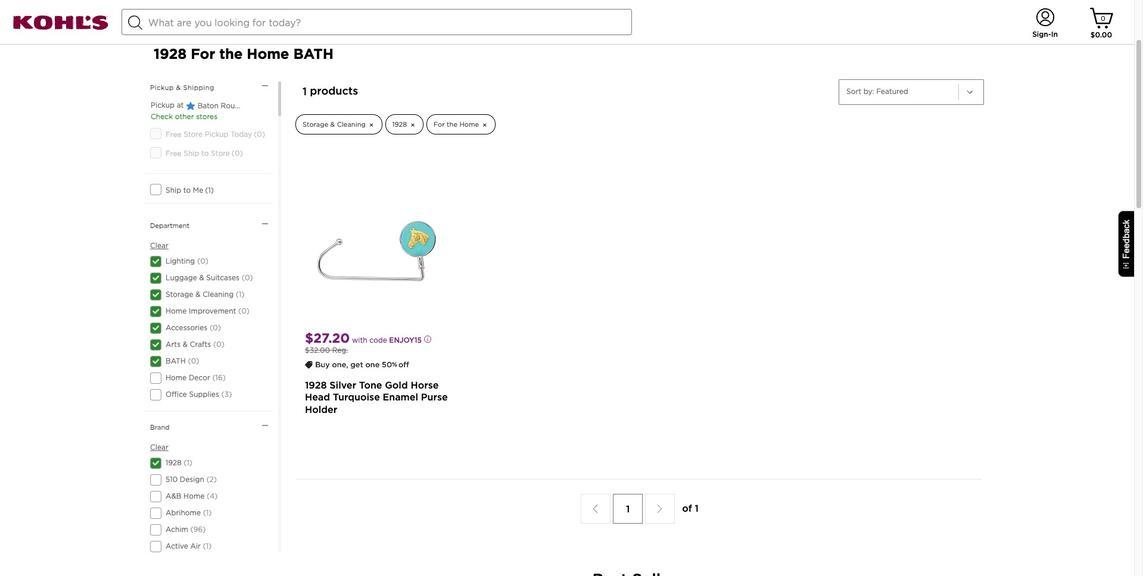 Task type: vqa. For each thing, say whether or not it's contained in the screenshot.
left the BATH
yes



Task type: describe. For each thing, give the bounding box(es) containing it.
accessories
[[166, 323, 207, 332]]

(96)
[[190, 525, 206, 534]]

$32.00
[[305, 346, 330, 355]]

gold
[[385, 380, 408, 391]]

sign-in link
[[1016, 27, 1075, 45]]

$27.20 with code enjoy15 $32.00 reg.
[[305, 331, 422, 355]]

with
[[352, 336, 367, 345]]

achim
[[166, 525, 188, 534]]

0 horizontal spatial bath
[[166, 357, 186, 365]]

buy one, get one 1/2 off image
[[305, 356, 411, 374]]

enamel
[[383, 392, 418, 404]]

crafts
[[190, 340, 211, 349]]

holder
[[305, 405, 337, 416]]

active
[[166, 542, 188, 551]]

a&b home (4)
[[166, 492, 218, 501]]

turquoise
[[333, 392, 380, 404]]

february
[[611, 3, 640, 11]]

design
[[180, 475, 204, 484]]

clear link for 1928
[[150, 442, 169, 453]]

silver
[[330, 380, 356, 391]]

feedback
[[1121, 220, 1131, 259]]

improvement
[[189, 306, 236, 315]]

1 inside '1 products'
[[303, 85, 307, 97]]

1 products
[[303, 85, 358, 97]]

1 vertical spatial the
[[447, 120, 457, 129]]

baton
[[198, 101, 219, 110]]

$27.20
[[305, 331, 350, 346]]

check
[[151, 112, 173, 121]]

stores
[[196, 112, 217, 121]]

(1) down (4)
[[203, 508, 212, 517]]

storage & cleaning (1)
[[166, 290, 244, 299]]

head
[[305, 392, 330, 404]]

(0) down arts & crafts (0)
[[188, 357, 199, 365]]

(3)
[[221, 390, 232, 399]]

supplies
[[189, 390, 219, 399]]

suitcases
[[206, 273, 239, 282]]

$0.00
[[1090, 30, 1112, 39]]

products
[[310, 85, 358, 97]]

brand
[[150, 423, 170, 432]]

(4)
[[207, 492, 218, 501]]

(0) right crafts
[[213, 340, 225, 349]]

(1) right air at the bottom of the page
[[203, 542, 212, 551]]

510 design (2)
[[166, 475, 217, 484]]

featured
[[876, 87, 908, 96]]

1928 for 1928 silver tone gold horse head turquoise enamel purse holder
[[305, 380, 327, 391]]

(1) up 510 design (2)
[[184, 458, 192, 467]]

3.
[[642, 3, 647, 11]]

clear link for lighting
[[150, 240, 169, 251]]

1928 for the home bath
[[154, 45, 333, 62]]

decor
[[189, 373, 210, 382]]

to
[[183, 186, 191, 195]]

What are you looking for today? text field
[[148, 10, 628, 36]]

achim (96)
[[166, 525, 206, 534]]

storage for storage & cleaning (1)
[[166, 290, 193, 299]]

feedback image
[[1123, 263, 1129, 269]]

(16)
[[212, 373, 226, 382]]

luggage & suitcases (0)
[[166, 273, 253, 282]]

se
[[246, 101, 255, 110]]

feedback link
[[1118, 211, 1139, 278]]

department
[[150, 221, 189, 230]]

(0) right suitcases
[[242, 273, 253, 282]]

home decor (16)
[[166, 373, 226, 382]]

& for luggage & suitcases (0)
[[199, 273, 204, 282]]

of 1
[[682, 503, 699, 515]]

air
[[190, 542, 201, 551]]

enjoy15 link
[[389, 336, 431, 345]]

1 horizontal spatial 1
[[695, 503, 699, 515]]

check other stores
[[151, 112, 217, 121]]

horse
[[411, 380, 439, 391]]

1928 (1)
[[166, 458, 192, 467]]

(2)
[[206, 475, 217, 484]]

1928 silver tone gold horse head turquoise enamel purse holder
[[305, 380, 448, 416]]

ends
[[593, 3, 609, 11]]

bath (0)
[[166, 357, 199, 365]]

account image
[[1035, 8, 1055, 27]]

tone
[[359, 380, 382, 391]]



Task type: locate. For each thing, give the bounding box(es) containing it.
office
[[166, 390, 187, 399]]

active air (1)
[[166, 542, 212, 551]]

0 vertical spatial pickup
[[150, 83, 174, 92]]

1 vertical spatial cleaning
[[203, 290, 234, 299]]

&
[[176, 83, 181, 92], [330, 120, 335, 129], [199, 273, 204, 282], [195, 290, 200, 299], [183, 340, 188, 349]]

purse
[[421, 392, 448, 404]]

(0) down improvement
[[210, 323, 221, 332]]

pickup at
[[151, 100, 186, 109]]

baton rouge se
[[198, 101, 255, 110]]

ship to me (1)
[[166, 186, 214, 195]]

1 vertical spatial clear link
[[150, 442, 169, 453]]

check other stores link
[[144, 112, 217, 121]]

1 vertical spatial for
[[434, 120, 445, 129]]

luggage
[[166, 273, 197, 282]]

1 vertical spatial storage
[[166, 290, 193, 299]]

lighting
[[166, 256, 195, 265]]

0 vertical spatial cleaning
[[337, 120, 366, 129]]

kohl's logo image
[[12, 15, 110, 30]]

the
[[219, 45, 243, 62], [447, 120, 457, 129]]

1 vertical spatial pickup
[[151, 100, 175, 109]]

sign-
[[1032, 30, 1051, 39]]

510
[[166, 475, 178, 484]]

for
[[191, 45, 215, 62], [434, 120, 445, 129]]

0 vertical spatial bath
[[293, 45, 333, 62]]

1 horizontal spatial the
[[447, 120, 457, 129]]

bath down 'arts'
[[166, 357, 186, 365]]

rouge
[[221, 101, 244, 110]]

0 horizontal spatial cleaning
[[203, 290, 234, 299]]

arts & crafts (0)
[[166, 340, 225, 349]]

accessories (0)
[[166, 323, 221, 332]]

off
[[547, 1, 586, 23]]

0 horizontal spatial storage
[[166, 290, 193, 299]]

extra
[[435, 0, 497, 22]]

clear link down department
[[150, 240, 169, 251]]

(0)
[[197, 256, 208, 265], [242, 273, 253, 282], [238, 306, 250, 315], [210, 323, 221, 332], [213, 340, 225, 349], [188, 357, 199, 365]]

abrihome
[[166, 508, 201, 517]]

office supplies (3)
[[166, 390, 232, 399]]

arts
[[166, 340, 181, 349]]

mystore image
[[186, 101, 195, 111]]

0 vertical spatial 1
[[303, 85, 307, 97]]

cleaning down suitcases
[[203, 290, 234, 299]]

storage down luggage
[[166, 290, 193, 299]]

1 clear link from the top
[[150, 240, 169, 251]]

1 horizontal spatial cleaning
[[337, 120, 366, 129]]

None submit
[[128, 15, 142, 30]]

0 vertical spatial clear
[[150, 241, 169, 250]]

lighting (0)
[[166, 256, 208, 265]]

best sellers carousel element
[[295, 563, 982, 577]]

ends february 3.
[[593, 3, 649, 11]]

0
[[1101, 14, 1105, 23]]

1928 left for the home
[[392, 120, 407, 129]]

home
[[247, 45, 289, 62], [459, 120, 479, 129], [166, 306, 187, 315], [166, 373, 187, 382], [184, 492, 205, 501]]

1928 silver tone gold horse head turquoise enamel purse holder image
[[305, 180, 448, 323]]

& right 'arts'
[[183, 340, 188, 349]]

0 vertical spatial the
[[219, 45, 243, 62]]

0 horizontal spatial 1
[[303, 85, 307, 97]]

previous page image
[[581, 495, 609, 524]]

1 horizontal spatial storage
[[303, 120, 328, 129]]

0 vertical spatial clear link
[[150, 240, 169, 251]]

1928
[[154, 45, 187, 62], [392, 120, 407, 129], [305, 380, 327, 391], [166, 458, 181, 467]]

cleaning down products
[[337, 120, 366, 129]]

1928 up head on the left of the page
[[305, 380, 327, 391]]

for the home
[[434, 120, 479, 129]]

0 vertical spatial for
[[191, 45, 215, 62]]

clear link
[[150, 240, 169, 251], [150, 442, 169, 453]]

(1) down suitcases
[[236, 290, 244, 299]]

1928 inside 1928 silver tone gold horse head turquoise enamel purse holder
[[305, 380, 327, 391]]

in
[[1051, 30, 1058, 39]]

sign-in
[[1032, 30, 1058, 39]]

1 horizontal spatial for
[[434, 120, 445, 129]]

1 horizontal spatial bath
[[293, 45, 333, 62]]

pickup up pickup at
[[150, 83, 174, 92]]

(1) right me
[[205, 186, 214, 195]]

other
[[175, 112, 194, 121]]

at
[[177, 100, 184, 109]]

1928 up 510
[[166, 458, 181, 467]]

(0) right improvement
[[238, 306, 250, 315]]

& for pickup & shipping
[[176, 83, 181, 92]]

cleaning for storage & cleaning
[[337, 120, 366, 129]]

& for storage & cleaning (1)
[[195, 290, 200, 299]]

1 vertical spatial clear
[[150, 443, 169, 452]]

(1)
[[205, 186, 214, 195], [236, 290, 244, 299], [184, 458, 192, 467], [203, 508, 212, 517], [203, 542, 212, 551]]

clear for 1928
[[150, 443, 169, 452]]

ship
[[166, 186, 181, 195]]

cleaning for storage & cleaning (1)
[[203, 290, 234, 299]]

storage for storage & cleaning
[[303, 120, 328, 129]]

& up storage & cleaning (1)
[[199, 273, 204, 282]]

0 horizontal spatial the
[[219, 45, 243, 62]]

pickup & shipping
[[150, 83, 214, 92]]

shipping
[[183, 83, 214, 92]]

2 clear link from the top
[[150, 442, 169, 453]]

pickup up check at the top
[[151, 100, 175, 109]]

bath
[[293, 45, 333, 62], [166, 357, 186, 365]]

code
[[369, 336, 387, 345]]

1 clear from the top
[[150, 241, 169, 250]]

1 right of
[[695, 503, 699, 515]]

1 vertical spatial 1
[[695, 503, 699, 515]]

1928 for 1928
[[392, 120, 407, 129]]

storage
[[303, 120, 328, 129], [166, 290, 193, 299]]

1 left products
[[303, 85, 307, 97]]

bath up '1 products'
[[293, 45, 333, 62]]

0 horizontal spatial for
[[191, 45, 215, 62]]

clear down brand
[[150, 443, 169, 452]]

abrihome (1)
[[166, 508, 212, 517]]

home improvement (0)
[[166, 306, 250, 315]]

1
[[303, 85, 307, 97], [695, 503, 699, 515]]

me
[[193, 186, 203, 195]]

featured link
[[839, 79, 984, 105]]

& for storage & cleaning
[[330, 120, 335, 129]]

(0) up luggage & suitcases (0)
[[197, 256, 208, 265]]

pickup for pickup & shipping
[[150, 83, 174, 92]]

clear
[[150, 241, 169, 250], [150, 443, 169, 452]]

pickup for pickup at
[[151, 100, 175, 109]]

of 1 number field
[[613, 494, 643, 524]]

next page image
[[646, 495, 674, 524]]

clear link down brand
[[150, 442, 169, 453]]

pickup
[[150, 83, 174, 92], [151, 100, 175, 109]]

& up at
[[176, 83, 181, 92]]

1928 for 1928 (1)
[[166, 458, 181, 467]]

1928 for 1928 for the home bath
[[154, 45, 187, 62]]

1928 up the pickup & shipping
[[154, 45, 187, 62]]

storage & cleaning
[[303, 120, 366, 129]]

a&b
[[166, 492, 181, 501]]

clear down department
[[150, 241, 169, 250]]

& up 'home improvement (0)'
[[195, 290, 200, 299]]

clear for lighting
[[150, 241, 169, 250]]

enjoy15
[[389, 336, 422, 345]]

& down '1 products'
[[330, 120, 335, 129]]

2 clear from the top
[[150, 443, 169, 452]]

storage down '1 products'
[[303, 120, 328, 129]]

& for arts & crafts (0)
[[183, 340, 188, 349]]

0 vertical spatial storage
[[303, 120, 328, 129]]

reg.
[[332, 346, 348, 355]]

1 vertical spatial bath
[[166, 357, 186, 365]]

of
[[682, 503, 692, 515]]



